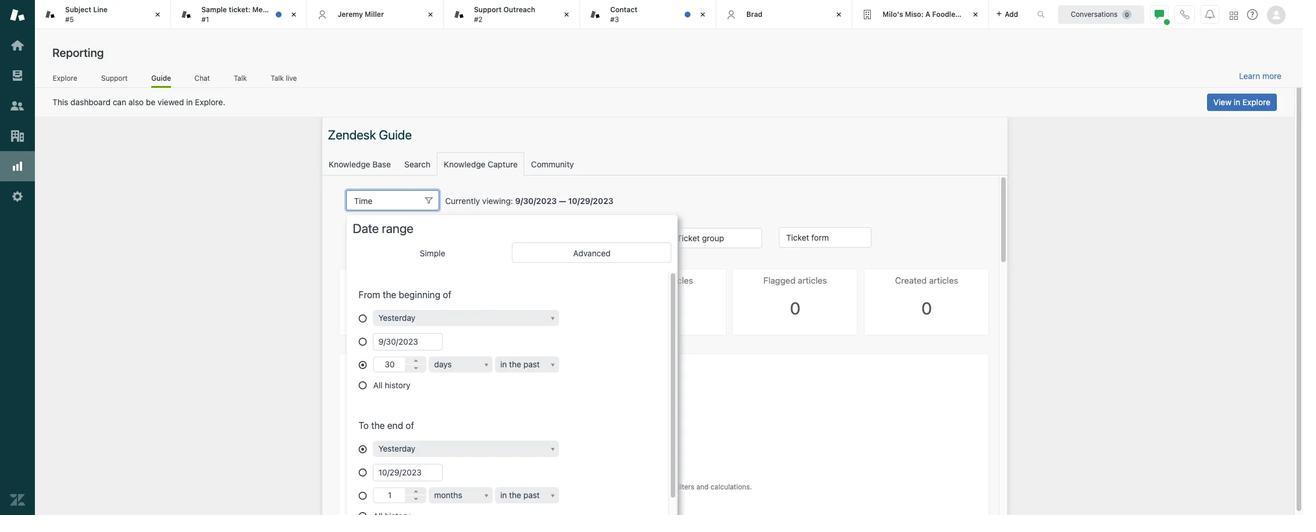 Task type: describe. For each thing, give the bounding box(es) containing it.
be
[[146, 97, 155, 107]]

views image
[[10, 68, 25, 83]]

view
[[1214, 97, 1232, 107]]

zendesk image
[[10, 493, 25, 508]]

support for support
[[101, 74, 128, 82]]

talk link
[[233, 74, 247, 86]]

notifications image
[[1205, 10, 1215, 19]]

4 close image from the left
[[697, 9, 709, 20]]

tab containing contact
[[580, 0, 716, 29]]

tabs tab list
[[35, 0, 1025, 29]]

close image inside jeremy miller tab
[[425, 9, 436, 20]]

brad tab
[[716, 0, 852, 29]]

zendesk products image
[[1230, 11, 1238, 19]]

subject line #5
[[65, 5, 108, 24]]

learn
[[1239, 71, 1260, 81]]

explore inside button
[[1243, 97, 1271, 107]]

this dashboard can also be viewed in explore.
[[52, 97, 225, 107]]

miller
[[365, 10, 384, 18]]

sample
[[201, 5, 227, 14]]

view in explore
[[1214, 97, 1271, 107]]

customers image
[[10, 98, 25, 113]]

explore.
[[195, 97, 225, 107]]

subsidiary
[[961, 10, 998, 18]]

talk for talk live
[[271, 74, 284, 82]]

ticket:
[[229, 5, 250, 14]]

#2
[[474, 15, 483, 24]]

support for support outreach #2
[[474, 5, 502, 14]]

view in explore button
[[1207, 94, 1277, 111]]

get help image
[[1247, 9, 1258, 20]]

close image for brad
[[833, 9, 845, 20]]

contact #3
[[610, 5, 637, 24]]

milo's miso: a foodlez subsidiary tab
[[852, 0, 998, 29]]

viewed
[[158, 97, 184, 107]]

0 vertical spatial explore
[[53, 74, 77, 82]]

jeremy
[[338, 10, 363, 18]]

jeremy miller tab
[[307, 0, 444, 29]]

chat
[[194, 74, 210, 82]]

close image for milo's miso: a foodlez subsidiary
[[970, 9, 981, 20]]

1 in from the left
[[186, 97, 193, 107]]

foodlez
[[932, 10, 959, 18]]

tab containing sample ticket: meet the ticket
[[171, 0, 307, 29]]

1 close image from the left
[[288, 9, 300, 20]]

#5
[[65, 15, 74, 24]]

chat link
[[194, 74, 210, 86]]



Task type: vqa. For each thing, say whether or not it's contained in the screenshot.
Explore link
yes



Task type: locate. For each thing, give the bounding box(es) containing it.
talk left live
[[271, 74, 284, 82]]

0 vertical spatial support
[[474, 5, 502, 14]]

close image right outreach
[[561, 9, 572, 20]]

guide link
[[151, 74, 171, 88]]

in
[[186, 97, 193, 107], [1234, 97, 1240, 107]]

talk live
[[271, 74, 297, 82]]

admin image
[[10, 189, 25, 204]]

close image
[[152, 9, 164, 20], [833, 9, 845, 20], [970, 9, 981, 20]]

add button
[[989, 0, 1025, 29]]

1 horizontal spatial talk
[[271, 74, 284, 82]]

0 horizontal spatial explore
[[53, 74, 77, 82]]

zendesk support image
[[10, 8, 25, 23]]

meet
[[252, 5, 270, 14]]

main element
[[0, 0, 35, 515]]

1 horizontal spatial explore
[[1243, 97, 1271, 107]]

close image right the
[[288, 9, 300, 20]]

2 horizontal spatial close image
[[970, 9, 981, 20]]

also
[[128, 97, 144, 107]]

support outreach #2
[[474, 5, 535, 24]]

sample ticket: meet the ticket #1
[[201, 5, 304, 24]]

1 horizontal spatial in
[[1234, 97, 1240, 107]]

milo's miso: a foodlez subsidiary
[[883, 10, 998, 18]]

2 talk from the left
[[271, 74, 284, 82]]

the
[[271, 5, 283, 14]]

live
[[286, 74, 297, 82]]

tab containing support outreach
[[444, 0, 580, 29]]

tab
[[35, 0, 171, 29], [171, 0, 307, 29], [444, 0, 580, 29], [580, 0, 716, 29]]

1 close image from the left
[[152, 9, 164, 20]]

add
[[1005, 10, 1018, 18]]

learn more
[[1239, 71, 1282, 81]]

1 horizontal spatial close image
[[833, 9, 845, 20]]

this
[[52, 97, 68, 107]]

support link
[[101, 74, 128, 86]]

close image inside tab
[[152, 9, 164, 20]]

support
[[474, 5, 502, 14], [101, 74, 128, 82]]

0 horizontal spatial talk
[[234, 74, 247, 82]]

in right 'view'
[[1234, 97, 1240, 107]]

1 horizontal spatial support
[[474, 5, 502, 14]]

close image inside milo's miso: a foodlez subsidiary tab
[[970, 9, 981, 20]]

ticket
[[284, 5, 304, 14]]

talk right chat
[[234, 74, 247, 82]]

dashboard
[[70, 97, 111, 107]]

#1
[[201, 15, 209, 24]]

support up can
[[101, 74, 128, 82]]

4 tab from the left
[[580, 0, 716, 29]]

in right "viewed"
[[186, 97, 193, 107]]

milo's
[[883, 10, 903, 18]]

2 in from the left
[[1234, 97, 1240, 107]]

explore up the this
[[53, 74, 77, 82]]

3 close image from the left
[[970, 9, 981, 20]]

1 vertical spatial explore
[[1243, 97, 1271, 107]]

close image right foodlez
[[970, 9, 981, 20]]

get started image
[[10, 38, 25, 53]]

2 close image from the left
[[833, 9, 845, 20]]

close image left brad
[[697, 9, 709, 20]]

subject
[[65, 5, 91, 14]]

a
[[926, 10, 930, 18]]

explore
[[53, 74, 77, 82], [1243, 97, 1271, 107]]

explore link
[[52, 74, 78, 86]]

talk live link
[[270, 74, 297, 86]]

0 horizontal spatial support
[[101, 74, 128, 82]]

0 horizontal spatial in
[[186, 97, 193, 107]]

close image inside brad tab
[[833, 9, 845, 20]]

contact
[[610, 5, 637, 14]]

close image
[[288, 9, 300, 20], [425, 9, 436, 20], [561, 9, 572, 20], [697, 9, 709, 20]]

tab containing subject line
[[35, 0, 171, 29]]

button displays agent's chat status as online. image
[[1155, 10, 1164, 19]]

2 close image from the left
[[425, 9, 436, 20]]

1 tab from the left
[[35, 0, 171, 29]]

line
[[93, 5, 108, 14]]

3 close image from the left
[[561, 9, 572, 20]]

outreach
[[504, 5, 535, 14]]

talk
[[234, 74, 247, 82], [271, 74, 284, 82]]

learn more link
[[1239, 71, 1282, 81]]

conversations button
[[1058, 5, 1144, 24]]

1 vertical spatial support
[[101, 74, 128, 82]]

close image left milo's
[[833, 9, 845, 20]]

guide
[[151, 74, 171, 82]]

2 tab from the left
[[171, 0, 307, 29]]

conversations
[[1071, 10, 1118, 18]]

support up #2
[[474, 5, 502, 14]]

1 talk from the left
[[234, 74, 247, 82]]

reporting image
[[10, 159, 25, 174]]

brad
[[746, 10, 763, 18]]

reporting
[[52, 46, 104, 59]]

support inside support outreach #2
[[474, 5, 502, 14]]

explore down learn more link
[[1243, 97, 1271, 107]]

miso:
[[905, 10, 924, 18]]

0 horizontal spatial close image
[[152, 9, 164, 20]]

in inside view in explore button
[[1234, 97, 1240, 107]]

#3
[[610, 15, 619, 24]]

close image left #1
[[152, 9, 164, 20]]

close image left #2
[[425, 9, 436, 20]]

can
[[113, 97, 126, 107]]

talk for talk
[[234, 74, 247, 82]]

organizations image
[[10, 129, 25, 144]]

more
[[1262, 71, 1282, 81]]

jeremy miller
[[338, 10, 384, 18]]

3 tab from the left
[[444, 0, 580, 29]]



